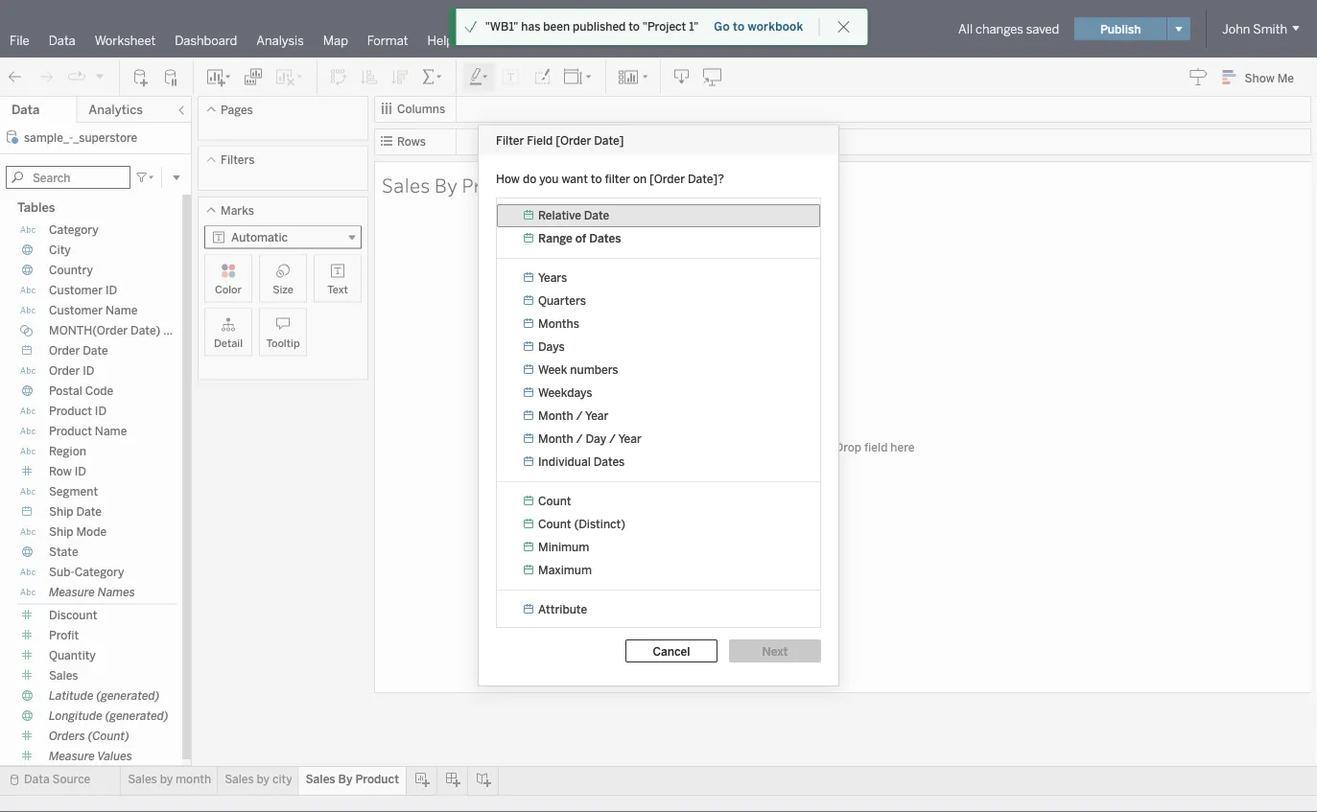 Task type: locate. For each thing, give the bounding box(es) containing it.
1 by from the left
[[160, 773, 173, 787]]

maximum
[[538, 564, 592, 577]]

year
[[585, 409, 608, 423], [618, 432, 642, 446]]

date up of
[[584, 209, 609, 223]]

duplicate image
[[244, 68, 263, 87]]

(generated)
[[96, 689, 160, 703], [105, 709, 169, 723]]

date for ship date
[[76, 505, 102, 519]]

/ right day
[[609, 432, 616, 446]]

to left "filter"
[[591, 172, 602, 186]]

smith
[[1253, 21, 1287, 36]]

source
[[52, 773, 90, 787]]

[order right field
[[556, 134, 591, 147]]

2 count from the top
[[538, 518, 571, 531]]

list box
[[496, 198, 821, 628]]

(generated) for latitude (generated)
[[96, 689, 160, 703]]

data
[[49, 33, 75, 48], [12, 102, 40, 118], [24, 773, 49, 787]]

ship down segment
[[49, 505, 73, 519]]

quantity
[[49, 649, 96, 663]]

filter field [order date] dialog
[[479, 126, 838, 686]]

customer for customer id
[[49, 283, 103, 297]]

wb1
[[679, 20, 711, 38]]

by left city
[[257, 773, 270, 787]]

1 horizontal spatial by
[[434, 171, 457, 198]]

quarters
[[538, 294, 586, 308]]

replay animation image
[[67, 67, 86, 87], [94, 70, 106, 82]]

name for customer name
[[106, 304, 138, 318]]

month up individual
[[538, 432, 573, 446]]

0 vertical spatial by
[[434, 171, 457, 198]]

0 vertical spatial count
[[538, 495, 571, 508]]

field
[[527, 134, 553, 147]]

sales left city
[[225, 773, 254, 787]]

0 vertical spatial year
[[585, 409, 608, 423]]

measure down orders
[[49, 750, 95, 764]]

1 vertical spatial name
[[95, 424, 127, 438]]

color
[[215, 283, 242, 296]]

category up city
[[49, 223, 99, 237]]

by for city
[[257, 773, 270, 787]]

1 vertical spatial ship
[[49, 525, 73, 539]]

date for order date
[[83, 344, 108, 358]]

2 by from the left
[[257, 773, 270, 787]]

filter field [order date]
[[496, 134, 624, 147]]

date]
[[594, 134, 624, 147]]

to left "project
[[629, 20, 640, 34]]

date inside dialog
[[584, 209, 609, 223]]

data up redo image
[[49, 33, 75, 48]]

Search text field
[[6, 166, 130, 189]]

count up count (distinct)
[[538, 495, 571, 508]]

1 vertical spatial date
[[83, 344, 108, 358]]

sales up latitude
[[49, 669, 78, 683]]

all
[[958, 21, 973, 36]]

discount
[[49, 609, 97, 623]]

sub-category
[[49, 565, 124, 579]]

2 vertical spatial date
[[76, 505, 102, 519]]

/ left day
[[576, 432, 583, 446]]

month
[[176, 773, 211, 787]]

ship up the state
[[49, 525, 73, 539]]

customer for customer name
[[49, 304, 103, 318]]

customer id
[[49, 283, 117, 297]]

customer name
[[49, 304, 138, 318]]

0 vertical spatial month
[[538, 409, 573, 423]]

how do you want to filter on [order date]?
[[496, 172, 724, 186]]

id up postal code
[[83, 364, 95, 378]]

individual dates
[[538, 455, 625, 469]]

ship mode
[[49, 525, 107, 539]]

text
[[327, 283, 348, 296]]

id right row at the bottom of the page
[[75, 465, 86, 479]]

go to workbook link
[[713, 19, 804, 35]]

by left month
[[160, 773, 173, 787]]

want
[[562, 172, 588, 186]]

sales
[[382, 171, 430, 198], [49, 669, 78, 683], [128, 773, 157, 787], [225, 773, 254, 787], [306, 773, 335, 787]]

days
[[538, 340, 565, 354]]

1 customer from the top
[[49, 283, 103, 297]]

next button
[[729, 640, 821, 663]]

to inside alert
[[629, 20, 640, 34]]

1 horizontal spatial [order
[[649, 172, 685, 186]]

format
[[367, 33, 408, 48]]

redo image
[[36, 68, 56, 87]]

1 vertical spatial month
[[538, 432, 573, 446]]

1 horizontal spatial replay animation image
[[94, 70, 106, 82]]

dates
[[589, 232, 621, 246], [593, 455, 625, 469]]

1 vertical spatial count
[[538, 518, 571, 531]]

id for customer id
[[106, 283, 117, 297]]

cancel button
[[625, 640, 718, 663]]

0 vertical spatial [order
[[556, 134, 591, 147]]

measure names
[[49, 586, 135, 600]]

count (distinct)
[[538, 518, 625, 531]]

0 horizontal spatial to
[[591, 172, 602, 186]]

customer down country
[[49, 283, 103, 297]]

measure for measure values
[[49, 750, 95, 764]]

0 vertical spatial date
[[584, 209, 609, 223]]

1 vertical spatial measure
[[49, 750, 95, 764]]

replay animation image right redo image
[[67, 67, 86, 87]]

sales by product right city
[[306, 773, 399, 787]]

1 month from the top
[[538, 409, 573, 423]]

2 order from the top
[[49, 364, 80, 378]]

data left source
[[24, 773, 49, 787]]

month down weekdays
[[538, 409, 573, 423]]

has
[[521, 20, 541, 34]]

1 vertical spatial order
[[49, 364, 80, 378]]

numbers
[[570, 363, 618, 377]]

month / day / year
[[538, 432, 642, 446]]

1 vertical spatial customer
[[49, 304, 103, 318]]

new data source image
[[131, 68, 151, 87]]

customer down customer id
[[49, 304, 103, 318]]

do
[[523, 172, 536, 186]]

count for count (distinct)
[[538, 518, 571, 531]]

changes
[[976, 21, 1023, 36]]

measure down sub-
[[49, 586, 95, 600]]

year up day
[[585, 409, 608, 423]]

1 order from the top
[[49, 344, 80, 358]]

sales by product down 'rows'
[[382, 171, 533, 198]]

year right day
[[618, 432, 642, 446]]

/ for year
[[576, 409, 583, 423]]

0 vertical spatial order
[[49, 344, 80, 358]]

by
[[160, 773, 173, 787], [257, 773, 270, 787]]

been
[[543, 20, 570, 34]]

swap rows and columns image
[[329, 68, 348, 87]]

0 vertical spatial ship
[[49, 505, 73, 519]]

map
[[323, 33, 348, 48]]

published
[[573, 20, 626, 34]]

name down product id
[[95, 424, 127, 438]]

weekdays
[[538, 386, 592, 400]]

0 vertical spatial measure
[[49, 586, 95, 600]]

0 horizontal spatial by
[[160, 773, 173, 787]]

john
[[1222, 21, 1250, 36]]

dates right of
[[589, 232, 621, 246]]

to for how do you want to filter on [order date]?
[[591, 172, 602, 186]]

order up postal
[[49, 364, 80, 378]]

sales down values
[[128, 773, 157, 787]]

1 vertical spatial by
[[338, 773, 352, 787]]

id for order id
[[83, 364, 95, 378]]

id down the code
[[95, 404, 107, 418]]

columns
[[397, 102, 445, 116]]

0 vertical spatial name
[[106, 304, 138, 318]]

week numbers
[[538, 363, 618, 377]]

new worksheet image
[[205, 68, 232, 87]]

here
[[890, 440, 915, 454]]

0 vertical spatial (generated)
[[96, 689, 160, 703]]

dates down day
[[593, 455, 625, 469]]

/ up "month / day / year"
[[576, 409, 583, 423]]

0 horizontal spatial year
[[585, 409, 608, 423]]

show/hide cards image
[[618, 68, 648, 87]]

1 vertical spatial [order
[[649, 172, 685, 186]]

draft
[[636, 22, 663, 36]]

[order right on
[[649, 172, 685, 186]]

analysis
[[256, 33, 304, 48]]

city
[[49, 243, 71, 257]]

(generated) up longitude (generated)
[[96, 689, 160, 703]]

2 ship from the top
[[49, 525, 73, 539]]

2 month from the top
[[538, 432, 573, 446]]

id
[[106, 283, 117, 297], [83, 364, 95, 378], [95, 404, 107, 418], [75, 465, 86, 479]]

category
[[49, 223, 99, 237], [75, 565, 124, 579]]

customer
[[49, 283, 103, 297], [49, 304, 103, 318]]

data down 'undo' icon
[[12, 102, 40, 118]]

1 horizontal spatial to
[[629, 20, 640, 34]]

date up mode
[[76, 505, 102, 519]]

0 vertical spatial customer
[[49, 283, 103, 297]]

1 vertical spatial sales by product
[[306, 773, 399, 787]]

category up measure names
[[75, 565, 124, 579]]

order for order id
[[49, 364, 80, 378]]

1 vertical spatial data
[[12, 102, 40, 118]]

country
[[49, 263, 93, 277]]

name up the month(order date) set
[[106, 304, 138, 318]]

by left how
[[434, 171, 457, 198]]

to inside filter field [order date] dialog
[[591, 172, 602, 186]]

order up order id
[[49, 344, 80, 358]]

name for product name
[[95, 424, 127, 438]]

0 vertical spatial dates
[[589, 232, 621, 246]]

segment
[[49, 485, 98, 499]]

undo image
[[6, 68, 25, 87]]

list box containing relative date
[[496, 198, 821, 628]]

1 measure from the top
[[49, 586, 95, 600]]

date down month(order
[[83, 344, 108, 358]]

order for order date
[[49, 344, 80, 358]]

orders (count)
[[49, 730, 129, 743]]

1 count from the top
[[538, 495, 571, 508]]

2 customer from the top
[[49, 304, 103, 318]]

tables
[[17, 200, 55, 215]]

show labels image
[[502, 68, 521, 87]]

1 vertical spatial (generated)
[[105, 709, 169, 723]]

rows
[[397, 135, 426, 149]]

by right city
[[338, 773, 352, 787]]

replay animation image up analytics
[[94, 70, 106, 82]]

count up minimum at bottom left
[[538, 518, 571, 531]]

date
[[584, 209, 609, 223], [83, 344, 108, 358], [76, 505, 102, 519]]

0 vertical spatial category
[[49, 223, 99, 237]]

marks
[[221, 203, 254, 217]]

product up region
[[49, 424, 92, 438]]

id up the customer name
[[106, 283, 117, 297]]

1 ship from the top
[[49, 505, 73, 519]]

clear sheet image
[[274, 68, 305, 87]]

pages
[[221, 103, 253, 117]]

month
[[538, 409, 573, 423], [538, 432, 573, 446]]

to right go
[[733, 20, 745, 34]]

format workbook image
[[532, 68, 552, 87]]

2 measure from the top
[[49, 750, 95, 764]]

month for month / year
[[538, 409, 573, 423]]

set
[[163, 324, 182, 338]]

(generated) up (count)
[[105, 709, 169, 723]]

month / year
[[538, 409, 608, 423]]

1 vertical spatial year
[[618, 432, 642, 446]]

1 horizontal spatial by
[[257, 773, 270, 787]]

ship date
[[49, 505, 102, 519]]



Task type: vqa. For each thing, say whether or not it's contained in the screenshot.
'Worksheet'
yes



Task type: describe. For each thing, give the bounding box(es) containing it.
city
[[272, 773, 292, 787]]

filters
[[221, 153, 255, 167]]

download image
[[672, 68, 692, 87]]

individual
[[538, 455, 591, 469]]

longitude (generated)
[[49, 709, 169, 723]]

2 vertical spatial data
[[24, 773, 49, 787]]

date for relative date
[[584, 209, 609, 223]]

postal
[[49, 384, 82, 398]]

product down postal
[[49, 404, 92, 418]]

list box inside filter field [order date] dialog
[[496, 198, 821, 628]]

highlight image
[[468, 68, 490, 87]]

minimum
[[538, 541, 589, 554]]

region
[[49, 445, 86, 459]]

relative
[[538, 209, 581, 223]]

latitude (generated)
[[49, 689, 160, 703]]

analytics
[[89, 102, 143, 118]]

"wb1" has been published to "project 1" alert
[[485, 18, 699, 35]]

open and edit this workbook in tableau desktop image
[[703, 68, 722, 87]]

help
[[427, 33, 454, 48]]

next
[[762, 644, 788, 658]]

range
[[538, 232, 572, 246]]

data source
[[24, 773, 90, 787]]

go to workbook
[[714, 20, 803, 34]]

0 horizontal spatial by
[[338, 773, 352, 787]]

ship for ship mode
[[49, 525, 73, 539]]

data guide image
[[1189, 67, 1208, 86]]

show me button
[[1214, 62, 1311, 92]]

date]?
[[688, 172, 724, 186]]

go
[[714, 20, 730, 34]]

pause auto updates image
[[162, 68, 181, 87]]

0 vertical spatial data
[[49, 33, 75, 48]]

publish
[[1100, 22, 1141, 36]]

filter
[[605, 172, 630, 186]]

id for product id
[[95, 404, 107, 418]]

mode
[[76, 525, 107, 539]]

years
[[538, 271, 567, 285]]

sales by month
[[128, 773, 211, 787]]

show
[[1245, 71, 1275, 85]]

0 vertical spatial sales by product
[[382, 171, 533, 198]]

size
[[273, 283, 293, 296]]

tooltip
[[266, 337, 300, 350]]

names
[[98, 586, 135, 600]]

measure values
[[49, 750, 132, 764]]

sub-
[[49, 565, 75, 579]]

(distinct)
[[574, 518, 625, 531]]

"project
[[643, 20, 686, 34]]

sales down 'rows'
[[382, 171, 430, 198]]

totals image
[[421, 68, 444, 87]]

row
[[49, 465, 72, 479]]

worksheet
[[95, 33, 156, 48]]

ship for ship date
[[49, 505, 73, 519]]

product right city
[[355, 773, 399, 787]]

latitude
[[49, 689, 94, 703]]

how
[[496, 172, 520, 186]]

sales by city
[[225, 773, 292, 787]]

detail
[[214, 337, 243, 350]]

id for row id
[[75, 465, 86, 479]]

month(order date) set
[[49, 324, 182, 338]]

longitude
[[49, 709, 102, 723]]

count for count
[[538, 495, 571, 508]]

all changes saved
[[958, 21, 1059, 36]]

sort ascending image
[[360, 68, 379, 87]]

week
[[538, 363, 567, 377]]

months
[[538, 317, 579, 331]]

product name
[[49, 424, 127, 438]]

fit image
[[563, 68, 594, 87]]

you
[[539, 172, 559, 186]]

measure for measure names
[[49, 586, 95, 600]]

state
[[49, 545, 78, 559]]

john smith
[[1222, 21, 1287, 36]]

attribute
[[538, 603, 587, 617]]

profit
[[49, 629, 79, 643]]

1 vertical spatial category
[[75, 565, 124, 579]]

"wb1"
[[485, 20, 518, 34]]

postal code
[[49, 384, 113, 398]]

(generated) for longitude (generated)
[[105, 709, 169, 723]]

"wb1" has been published to "project 1"
[[485, 20, 699, 34]]

relative date
[[538, 209, 609, 223]]

show me
[[1245, 71, 1294, 85]]

sales right city
[[306, 773, 335, 787]]

values
[[97, 750, 132, 764]]

0 horizontal spatial [order
[[556, 134, 591, 147]]

month for month / day / year
[[538, 432, 573, 446]]

0 horizontal spatial replay animation image
[[67, 67, 86, 87]]

sample_-
[[24, 130, 73, 144]]

/ for day
[[576, 432, 583, 446]]

product id
[[49, 404, 107, 418]]

field
[[864, 440, 888, 454]]

order date
[[49, 344, 108, 358]]

on
[[633, 172, 647, 186]]

row id
[[49, 465, 86, 479]]

1"
[[689, 20, 699, 34]]

to for "wb1" has been published to "project 1"
[[629, 20, 640, 34]]

sort descending image
[[390, 68, 410, 87]]

cancel
[[653, 644, 690, 658]]

1 vertical spatial dates
[[593, 455, 625, 469]]

1 horizontal spatial year
[[618, 432, 642, 446]]

collapse image
[[176, 105, 187, 116]]

success image
[[464, 20, 477, 34]]

product down filter
[[462, 171, 533, 198]]

2 horizontal spatial to
[[733, 20, 745, 34]]

by for month
[[160, 773, 173, 787]]

range of dates
[[538, 232, 621, 246]]

publish button
[[1075, 17, 1167, 40]]

drop
[[835, 440, 861, 454]]

date)
[[131, 324, 160, 338]]



